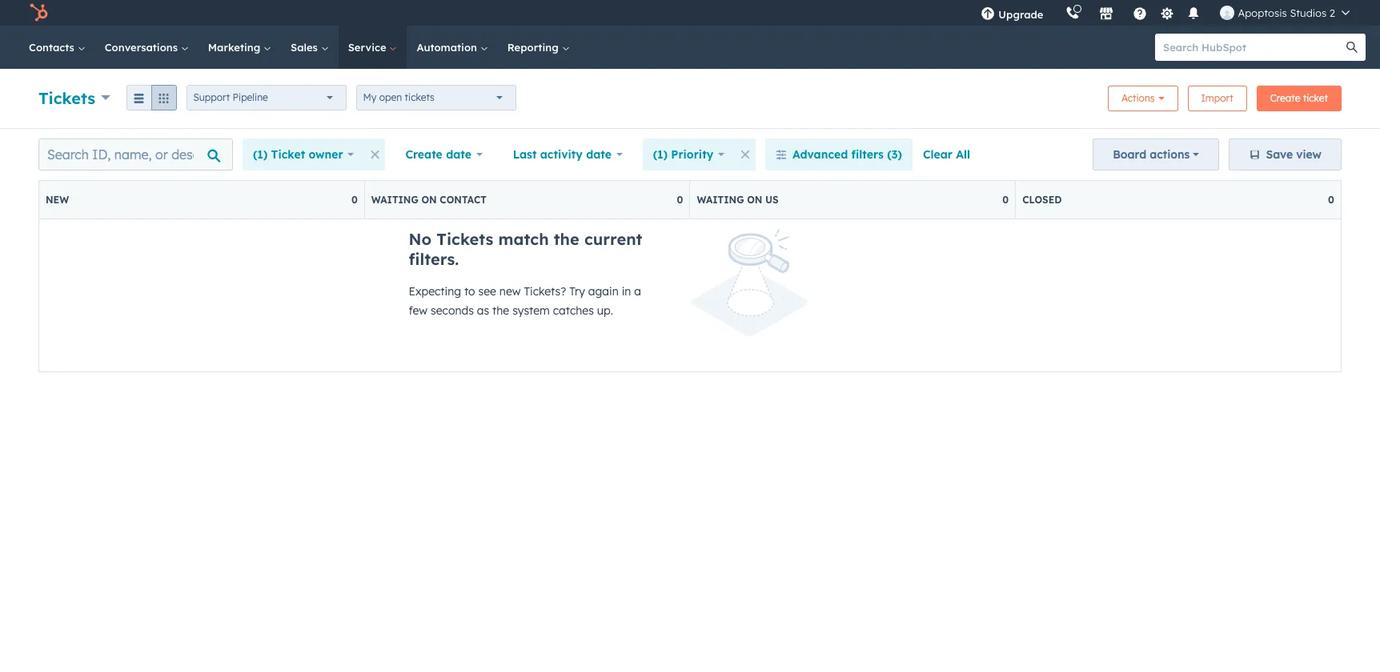 Task type: locate. For each thing, give the bounding box(es) containing it.
2 (1) from the left
[[653, 147, 668, 162]]

automation
[[417, 41, 480, 54]]

settings link
[[1158, 4, 1178, 21]]

hubspot image
[[29, 3, 48, 22]]

again
[[589, 284, 619, 299]]

a
[[634, 284, 641, 299]]

to
[[464, 284, 475, 299]]

(1) for (1) priority
[[653, 147, 668, 162]]

new
[[500, 284, 521, 299]]

marketplaces button
[[1090, 0, 1124, 26]]

0 horizontal spatial create
[[406, 147, 443, 162]]

actions
[[1122, 92, 1155, 104]]

actions
[[1150, 147, 1190, 162]]

upgrade image
[[981, 7, 996, 22]]

system
[[513, 304, 550, 318]]

2 date from the left
[[586, 147, 612, 162]]

view
[[1297, 147, 1322, 162]]

0 vertical spatial the
[[554, 229, 580, 249]]

the inside expecting to see new tickets? try again in a few seconds as the system catches up.
[[493, 304, 510, 318]]

studios
[[1290, 6, 1327, 19]]

on for us
[[747, 194, 763, 206]]

4 0 from the left
[[1329, 194, 1335, 206]]

on left contact
[[422, 194, 437, 206]]

the right as
[[493, 304, 510, 318]]

group inside "tickets" banner
[[126, 85, 177, 111]]

tickets down contacts link
[[38, 88, 95, 108]]

1 vertical spatial the
[[493, 304, 510, 318]]

support pipeline button
[[186, 85, 346, 111]]

create up waiting on contact
[[406, 147, 443, 162]]

create for create date
[[406, 147, 443, 162]]

catches
[[553, 304, 594, 318]]

sales
[[291, 41, 321, 54]]

2 waiting from the left
[[697, 194, 744, 206]]

the right the match
[[554, 229, 580, 249]]

0 for new
[[351, 194, 358, 206]]

calling icon image
[[1066, 6, 1081, 21]]

1 (1) from the left
[[253, 147, 268, 162]]

tickets?
[[524, 284, 566, 299]]

search image
[[1347, 42, 1358, 53]]

1 horizontal spatial on
[[747, 194, 763, 206]]

0 for waiting on contact
[[677, 194, 683, 206]]

date inside popup button
[[446, 147, 472, 162]]

0 down (1) priority at the top of the page
[[677, 194, 683, 206]]

save view button
[[1230, 139, 1342, 171]]

last activity date
[[513, 147, 612, 162]]

group
[[126, 85, 177, 111]]

match
[[499, 229, 549, 249]]

my open tickets button
[[356, 85, 516, 111]]

the inside no tickets match the current filters.
[[554, 229, 580, 249]]

filters
[[852, 147, 884, 162]]

2 0 from the left
[[677, 194, 683, 206]]

1 horizontal spatial date
[[586, 147, 612, 162]]

waiting
[[371, 194, 419, 206], [697, 194, 744, 206]]

contact
[[440, 194, 487, 206]]

(1) left ticket
[[253, 147, 268, 162]]

waiting on contact
[[371, 194, 487, 206]]

menu
[[970, 0, 1361, 26]]

filters.
[[409, 249, 459, 269]]

no tickets match the current filters.
[[409, 229, 643, 269]]

1 horizontal spatial tickets
[[437, 229, 494, 249]]

0 down (1) ticket owner popup button
[[351, 194, 358, 206]]

waiting up no
[[371, 194, 419, 206]]

automation link
[[407, 26, 498, 69]]

notifications image
[[1187, 7, 1202, 22]]

create inside button
[[1271, 92, 1301, 104]]

on left "us"
[[747, 194, 763, 206]]

1 waiting from the left
[[371, 194, 419, 206]]

no
[[409, 229, 432, 249]]

tickets inside popup button
[[38, 88, 95, 108]]

1 date from the left
[[446, 147, 472, 162]]

(1) priority
[[653, 147, 714, 162]]

0 left the 'closed'
[[1003, 194, 1009, 206]]

1 horizontal spatial the
[[554, 229, 580, 249]]

menu item
[[1055, 0, 1058, 26]]

(1) ticket owner button
[[243, 139, 365, 171]]

priority
[[671, 147, 714, 162]]

0 down save view button
[[1329, 194, 1335, 206]]

activity
[[540, 147, 583, 162]]

0 horizontal spatial date
[[446, 147, 472, 162]]

waiting left "us"
[[697, 194, 744, 206]]

create left ticket
[[1271, 92, 1301, 104]]

the
[[554, 229, 580, 249], [493, 304, 510, 318]]

support
[[193, 91, 230, 103]]

actions button
[[1108, 86, 1178, 111]]

1 vertical spatial tickets
[[437, 229, 494, 249]]

closed
[[1023, 194, 1062, 206]]

advanced filters (3) button
[[766, 139, 913, 171]]

1 vertical spatial create
[[406, 147, 443, 162]]

tickets
[[38, 88, 95, 108], [437, 229, 494, 249]]

1 horizontal spatial create
[[1271, 92, 1301, 104]]

0
[[351, 194, 358, 206], [677, 194, 683, 206], [1003, 194, 1009, 206], [1329, 194, 1335, 206]]

0 horizontal spatial tickets
[[38, 88, 95, 108]]

create date
[[406, 147, 472, 162]]

create inside popup button
[[406, 147, 443, 162]]

0 horizontal spatial waiting
[[371, 194, 419, 206]]

(1) left priority
[[653, 147, 668, 162]]

1 on from the left
[[422, 194, 437, 206]]

create
[[1271, 92, 1301, 104], [406, 147, 443, 162]]

date
[[446, 147, 472, 162], [586, 147, 612, 162]]

date right activity
[[586, 147, 612, 162]]

3 0 from the left
[[1003, 194, 1009, 206]]

upgrade
[[999, 8, 1044, 21]]

help button
[[1127, 0, 1154, 26]]

service
[[348, 41, 390, 54]]

Search HubSpot search field
[[1156, 34, 1352, 61]]

0 vertical spatial tickets
[[38, 88, 95, 108]]

clear all
[[923, 147, 971, 162]]

on
[[422, 194, 437, 206], [747, 194, 763, 206]]

0 horizontal spatial the
[[493, 304, 510, 318]]

(1)
[[253, 147, 268, 162], [653, 147, 668, 162]]

1 horizontal spatial waiting
[[697, 194, 744, 206]]

0 horizontal spatial on
[[422, 194, 437, 206]]

pipeline
[[233, 91, 268, 103]]

2 on from the left
[[747, 194, 763, 206]]

tickets down contact
[[437, 229, 494, 249]]

Search ID, name, or description search field
[[38, 139, 233, 171]]

1 horizontal spatial (1)
[[653, 147, 668, 162]]

1 0 from the left
[[351, 194, 358, 206]]

0 vertical spatial create
[[1271, 92, 1301, 104]]

(1) ticket owner
[[253, 147, 343, 162]]

board actions button
[[1093, 139, 1220, 171]]

apoptosis
[[1238, 6, 1288, 19]]

all
[[956, 147, 971, 162]]

date up contact
[[446, 147, 472, 162]]

see
[[479, 284, 496, 299]]

0 horizontal spatial (1)
[[253, 147, 268, 162]]



Task type: describe. For each thing, give the bounding box(es) containing it.
create ticket button
[[1257, 86, 1342, 111]]

tickets
[[405, 91, 435, 103]]

service link
[[339, 26, 407, 69]]

reporting
[[508, 41, 562, 54]]

conversations
[[105, 41, 181, 54]]

import button
[[1188, 86, 1248, 111]]

last
[[513, 147, 537, 162]]

conversations link
[[95, 26, 198, 69]]

create date button
[[395, 139, 493, 171]]

support pipeline
[[193, 91, 268, 103]]

up.
[[597, 304, 613, 318]]

waiting for waiting on us
[[697, 194, 744, 206]]

settings image
[[1160, 7, 1175, 21]]

ticket
[[271, 147, 305, 162]]

clear
[[923, 147, 953, 162]]

current
[[585, 229, 643, 249]]

sales link
[[281, 26, 339, 69]]

date inside popup button
[[586, 147, 612, 162]]

(3)
[[888, 147, 903, 162]]

import
[[1202, 92, 1234, 104]]

search button
[[1339, 34, 1366, 61]]

help image
[[1134, 7, 1148, 22]]

menu containing apoptosis studios 2
[[970, 0, 1361, 26]]

in
[[622, 284, 631, 299]]

create ticket
[[1271, 92, 1329, 104]]

marketing link
[[198, 26, 281, 69]]

advanced
[[793, 147, 848, 162]]

advanced filters (3)
[[793, 147, 903, 162]]

contacts link
[[19, 26, 95, 69]]

seconds
[[431, 304, 474, 318]]

tickets button
[[38, 86, 110, 109]]

on for contact
[[422, 194, 437, 206]]

open
[[379, 91, 402, 103]]

save view
[[1266, 147, 1322, 162]]

tickets banner
[[38, 81, 1342, 112]]

ticket
[[1304, 92, 1329, 104]]

clear all button
[[913, 139, 981, 171]]

tara schultz image
[[1221, 6, 1235, 20]]

few
[[409, 304, 428, 318]]

try
[[570, 284, 585, 299]]

apoptosis studios 2
[[1238, 6, 1336, 19]]

2
[[1330, 6, 1336, 19]]

us
[[766, 194, 779, 206]]

board
[[1113, 147, 1147, 162]]

notifications button
[[1181, 0, 1208, 26]]

expecting
[[409, 284, 461, 299]]

calling icon button
[[1060, 2, 1087, 23]]

0 for waiting on us
[[1003, 194, 1009, 206]]

expecting to see new tickets? try again in a few seconds as the system catches up.
[[409, 284, 641, 318]]

waiting on us
[[697, 194, 779, 206]]

(1) for (1) ticket owner
[[253, 147, 268, 162]]

board actions
[[1113, 147, 1190, 162]]

marketing
[[208, 41, 264, 54]]

reporting link
[[498, 26, 579, 69]]

as
[[477, 304, 489, 318]]

last activity date button
[[503, 139, 633, 171]]

my
[[363, 91, 377, 103]]

hubspot link
[[19, 3, 60, 22]]

create for create ticket
[[1271, 92, 1301, 104]]

new
[[46, 194, 69, 206]]

tickets inside no tickets match the current filters.
[[437, 229, 494, 249]]

(1) priority button
[[643, 139, 735, 171]]

apoptosis studios 2 button
[[1211, 0, 1360, 26]]

0 for closed
[[1329, 194, 1335, 206]]

my open tickets
[[363, 91, 435, 103]]

marketplaces image
[[1100, 7, 1114, 22]]

owner
[[309, 147, 343, 162]]

contacts
[[29, 41, 77, 54]]

waiting for waiting on contact
[[371, 194, 419, 206]]

save
[[1266, 147, 1293, 162]]



Task type: vqa. For each thing, say whether or not it's contained in the screenshot.
the top "Account"
no



